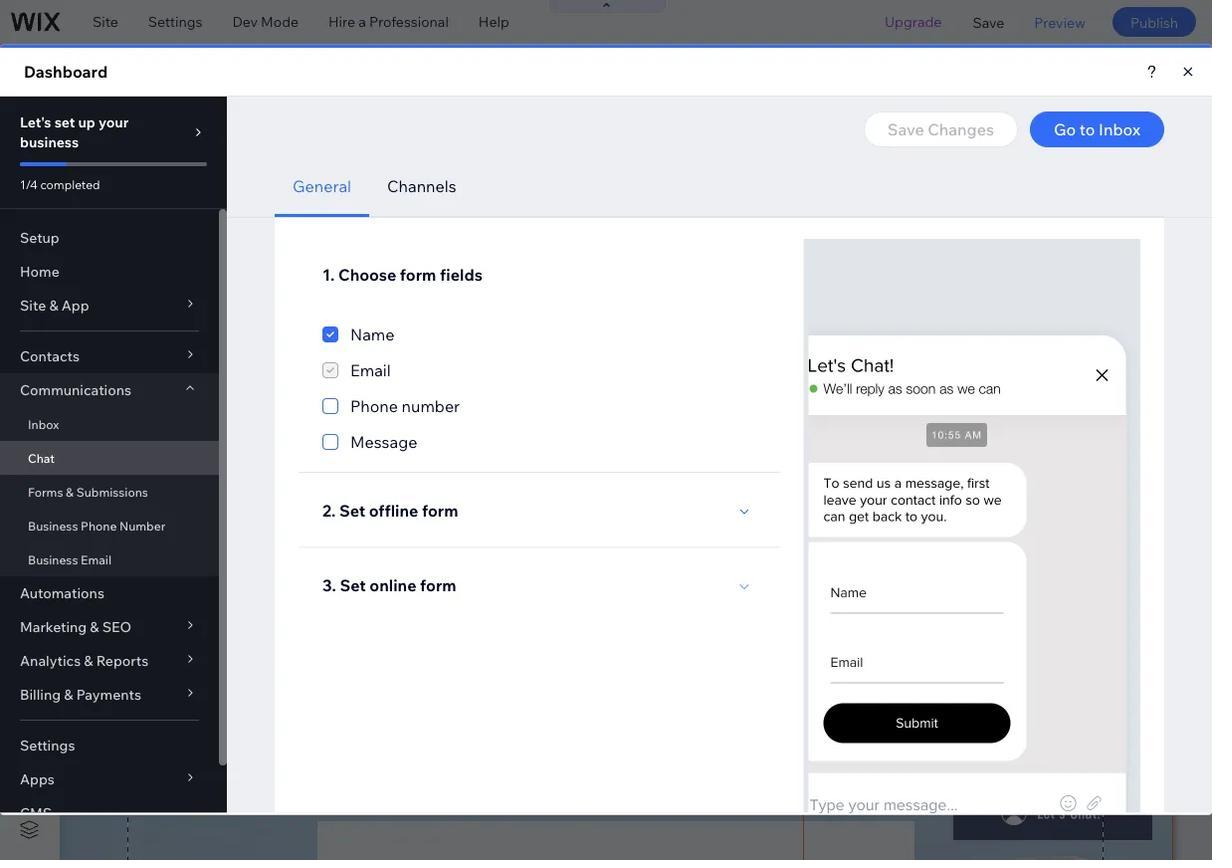 Task type: vqa. For each thing, say whether or not it's contained in the screenshot.
'Dev Mode'
yes



Task type: describe. For each thing, give the bounding box(es) containing it.
professional
[[369, 13, 449, 30]]

100%
[[962, 58, 997, 75]]

1 vertical spatial wix chat
[[809, 317, 859, 332]]

upgrade
[[885, 13, 942, 30]]

mode
[[261, 13, 299, 30]]

hire a professional
[[329, 13, 449, 30]]

dev
[[232, 13, 258, 30]]

settings
[[148, 13, 203, 30]]

hire
[[329, 13, 356, 30]]

connect
[[533, 58, 589, 75]]

domain
[[624, 58, 675, 75]]

tools button
[[1012, 45, 1106, 89]]

100% button
[[930, 45, 1011, 89]]

0 horizontal spatial wix chat
[[197, 126, 266, 146]]

preview
[[1035, 13, 1086, 31]]



Task type: locate. For each thing, give the bounding box(es) containing it.
wix chat
[[197, 126, 266, 146], [809, 317, 859, 332]]

wix
[[197, 126, 226, 146], [809, 317, 830, 332]]

search button
[[1107, 45, 1213, 89]]

preview button
[[1020, 0, 1101, 44]]

0 vertical spatial wix
[[197, 126, 226, 146]]

1 horizontal spatial wix chat
[[809, 317, 859, 332]]

your
[[592, 58, 621, 75]]

1 horizontal spatial chat
[[833, 317, 859, 332]]

https://www.wix.com/mysite connect your domain
[[342, 58, 675, 75]]

1 vertical spatial chat
[[833, 317, 859, 332]]

save button
[[958, 0, 1020, 44]]

site
[[93, 13, 118, 30]]

1 vertical spatial wix
[[809, 317, 830, 332]]

a
[[359, 13, 366, 30]]

0 vertical spatial wix chat
[[197, 126, 266, 146]]

0 horizontal spatial chat
[[230, 126, 266, 146]]

publish
[[1131, 13, 1179, 31]]

search
[[1149, 58, 1195, 75]]

0 horizontal spatial wix
[[197, 126, 226, 146]]

chat
[[230, 126, 266, 146], [833, 317, 859, 332]]

publish button
[[1113, 7, 1197, 37]]

save
[[973, 13, 1005, 31]]

tools
[[1054, 58, 1088, 75]]

help
[[479, 13, 509, 30]]

https://www.wix.com/mysite
[[342, 58, 524, 75]]

1 horizontal spatial wix
[[809, 317, 830, 332]]

home
[[75, 58, 115, 75]]

dev mode
[[232, 13, 299, 30]]

0 vertical spatial chat
[[230, 126, 266, 146]]



